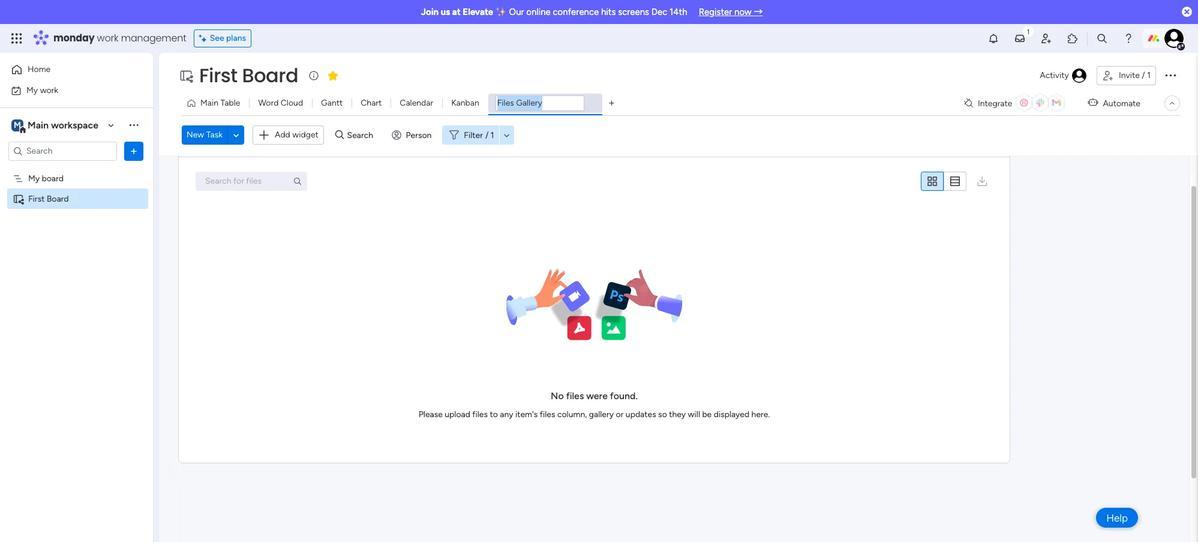 Task type: describe. For each thing, give the bounding box(es) containing it.
1 image
[[1024, 25, 1034, 38]]

word cloud button
[[249, 94, 312, 113]]

displayed
[[714, 409, 750, 420]]

will
[[688, 409, 701, 420]]

none search field inside no files were found. "main content"
[[196, 172, 307, 191]]

1 horizontal spatial first
[[199, 62, 238, 89]]

us
[[441, 7, 450, 17]]

first board inside list box
[[28, 194, 69, 204]]

see plans
[[210, 33, 246, 43]]

autopilot image
[[1089, 95, 1099, 110]]

see plans button
[[194, 29, 252, 47]]

my work
[[26, 85, 58, 95]]

invite
[[1120, 70, 1141, 80]]

register
[[699, 7, 733, 17]]

collapse board header image
[[1168, 98, 1178, 108]]

search everything image
[[1097, 32, 1109, 44]]

monday
[[53, 31, 95, 45]]

kanban
[[452, 98, 479, 108]]

word
[[258, 98, 279, 108]]

0 horizontal spatial board
[[47, 194, 69, 204]]

register now → link
[[699, 7, 763, 17]]

workspace image
[[11, 119, 23, 132]]

person button
[[387, 126, 439, 145]]

options image
[[128, 145, 140, 157]]

no
[[551, 390, 564, 402]]

my board
[[28, 173, 64, 183]]

management
[[121, 31, 187, 45]]

online
[[527, 7, 551, 17]]

integrate
[[978, 98, 1013, 108]]

invite / 1 button
[[1097, 66, 1157, 85]]

now
[[735, 7, 752, 17]]

v2 search image
[[336, 128, 344, 142]]

main table
[[201, 98, 240, 108]]

at
[[453, 7, 461, 17]]

dec
[[652, 7, 668, 17]]

select product image
[[11, 32, 23, 44]]

angle down image
[[233, 131, 239, 140]]

kanban button
[[443, 94, 488, 113]]

1 horizontal spatial board
[[242, 62, 299, 89]]

First Board field
[[196, 62, 302, 89]]

help button
[[1097, 508, 1139, 528]]

home
[[28, 64, 51, 74]]

activity button
[[1036, 66, 1093, 85]]

chart button
[[352, 94, 391, 113]]

options image
[[1164, 68, 1178, 82]]

gantt button
[[312, 94, 352, 113]]

task
[[206, 130, 223, 140]]

please
[[419, 409, 443, 420]]

so
[[659, 409, 667, 420]]

Search in workspace field
[[25, 144, 100, 158]]

updates
[[626, 409, 657, 420]]

m
[[14, 120, 21, 130]]

automate
[[1104, 98, 1141, 108]]

add widget
[[275, 130, 319, 140]]

cloud
[[281, 98, 303, 108]]

main workspace
[[28, 119, 98, 131]]

1 for filter / 1
[[491, 130, 494, 140]]

list box containing my board
[[0, 166, 153, 371]]

0 horizontal spatial files
[[473, 409, 488, 420]]

home button
[[7, 60, 129, 79]]



Task type: locate. For each thing, give the bounding box(es) containing it.
arrow down image
[[500, 128, 514, 142]]

workspace options image
[[128, 119, 140, 131]]

first down my board at the left of page
[[28, 194, 45, 204]]

main right workspace icon
[[28, 119, 49, 131]]

register now →
[[699, 7, 763, 17]]

1 for invite / 1
[[1148, 70, 1151, 80]]

my inside list box
[[28, 173, 40, 183]]

hits
[[601, 7, 616, 17]]

dapulse integrations image
[[965, 99, 974, 108]]

invite members image
[[1041, 32, 1053, 44]]

1 vertical spatial first
[[28, 194, 45, 204]]

upload
[[445, 409, 471, 420]]

shareable board image inside list box
[[13, 193, 24, 204]]

1 horizontal spatial /
[[1143, 70, 1146, 80]]

join
[[421, 7, 439, 17]]

first
[[199, 62, 238, 89], [28, 194, 45, 204]]

work right monday
[[97, 31, 119, 45]]

0 vertical spatial board
[[242, 62, 299, 89]]

list box
[[0, 166, 153, 371]]

add
[[275, 130, 290, 140]]

table
[[221, 98, 240, 108]]

work
[[97, 31, 119, 45], [40, 85, 58, 95]]

join us at elevate ✨ our online conference hits screens dec 14th
[[421, 7, 688, 17]]

✨
[[496, 7, 507, 17]]

main inside button
[[201, 98, 219, 108]]

be
[[703, 409, 712, 420]]

0 vertical spatial 1
[[1148, 70, 1151, 80]]

board down board
[[47, 194, 69, 204]]

option
[[0, 167, 153, 170]]

new task button
[[182, 126, 228, 145]]

word cloud
[[258, 98, 303, 108]]

files left to
[[473, 409, 488, 420]]

widget
[[293, 130, 319, 140]]

new task
[[187, 130, 223, 140]]

my for my board
[[28, 173, 40, 183]]

1 left arrow down icon
[[491, 130, 494, 140]]

person
[[406, 130, 432, 140]]

work for monday
[[97, 31, 119, 45]]

0 vertical spatial shareable board image
[[179, 68, 193, 83]]

0 vertical spatial first board
[[199, 62, 299, 89]]

please upload files to any item's files column, gallery or updates so they will be displayed here.
[[419, 409, 770, 420]]

my work button
[[7, 81, 129, 100]]

first board
[[199, 62, 299, 89], [28, 194, 69, 204]]

0 vertical spatial main
[[201, 98, 219, 108]]

remove from favorites image
[[327, 69, 339, 81]]

1 inside button
[[1148, 70, 1151, 80]]

found.
[[610, 390, 638, 402]]

1 horizontal spatial shareable board image
[[179, 68, 193, 83]]

/ right invite
[[1143, 70, 1146, 80]]

to
[[490, 409, 498, 420]]

new
[[187, 130, 204, 140]]

invite / 1
[[1120, 70, 1151, 80]]

0 horizontal spatial work
[[40, 85, 58, 95]]

0 horizontal spatial shareable board image
[[13, 193, 24, 204]]

any
[[500, 409, 514, 420]]

work down home
[[40, 85, 58, 95]]

work for my
[[40, 85, 58, 95]]

add view image
[[610, 99, 615, 108]]

0 vertical spatial my
[[26, 85, 38, 95]]

0 horizontal spatial first board
[[28, 194, 69, 204]]

my for my work
[[26, 85, 38, 95]]

my inside button
[[26, 85, 38, 95]]

main for main workspace
[[28, 119, 49, 131]]

workspace
[[51, 119, 98, 131]]

files right no
[[566, 390, 584, 402]]

1 vertical spatial my
[[28, 173, 40, 183]]

column,
[[558, 409, 587, 420]]

monday work management
[[53, 31, 187, 45]]

0 horizontal spatial first
[[28, 194, 45, 204]]

None field
[[496, 95, 585, 111]]

elevate
[[463, 7, 494, 17]]

1 vertical spatial main
[[28, 119, 49, 131]]

inbox image
[[1015, 32, 1027, 44]]

were
[[587, 390, 608, 402]]

/
[[1143, 70, 1146, 80], [486, 130, 489, 140]]

notifications image
[[988, 32, 1000, 44]]

1 right invite
[[1148, 70, 1151, 80]]

they
[[669, 409, 686, 420]]

main table button
[[182, 94, 249, 113]]

main for main table
[[201, 98, 219, 108]]

14th
[[670, 7, 688, 17]]

add widget button
[[253, 125, 324, 145]]

show board description image
[[307, 70, 321, 82]]

calendar button
[[391, 94, 443, 113]]

or
[[616, 409, 624, 420]]

no files were found. main content
[[159, 117, 1199, 542]]

0 horizontal spatial 1
[[491, 130, 494, 140]]

board
[[242, 62, 299, 89], [47, 194, 69, 204]]

help
[[1107, 512, 1129, 524]]

1 vertical spatial /
[[486, 130, 489, 140]]

board
[[42, 173, 64, 183]]

/ for filter
[[486, 130, 489, 140]]

1 vertical spatial work
[[40, 85, 58, 95]]

main inside workspace selection element
[[28, 119, 49, 131]]

1 horizontal spatial 1
[[1148, 70, 1151, 80]]

work inside button
[[40, 85, 58, 95]]

0 horizontal spatial /
[[486, 130, 489, 140]]

None search field
[[196, 172, 307, 191]]

main left table on the top left of page
[[201, 98, 219, 108]]

Search field
[[344, 127, 380, 144]]

shareable board image
[[179, 68, 193, 83], [13, 193, 24, 204]]

/ inside button
[[1143, 70, 1146, 80]]

here.
[[752, 409, 770, 420]]

/ for invite
[[1143, 70, 1146, 80]]

1 vertical spatial shareable board image
[[13, 193, 24, 204]]

0 vertical spatial /
[[1143, 70, 1146, 80]]

first board up table on the top left of page
[[199, 62, 299, 89]]

item's
[[516, 409, 538, 420]]

my
[[26, 85, 38, 95], [28, 173, 40, 183]]

my down home
[[26, 85, 38, 95]]

gantt
[[321, 98, 343, 108]]

first board down my board at the left of page
[[28, 194, 69, 204]]

2 horizontal spatial files
[[566, 390, 584, 402]]

0 vertical spatial work
[[97, 31, 119, 45]]

our
[[509, 7, 524, 17]]

apps image
[[1067, 32, 1079, 44]]

gallery layout group
[[922, 171, 967, 191]]

/ right filter
[[486, 130, 489, 140]]

first up main table
[[199, 62, 238, 89]]

my left board
[[28, 173, 40, 183]]

board up word
[[242, 62, 299, 89]]

see
[[210, 33, 224, 43]]

1 vertical spatial 1
[[491, 130, 494, 140]]

files
[[566, 390, 584, 402], [473, 409, 488, 420], [540, 409, 556, 420]]

→
[[754, 7, 763, 17]]

screens
[[618, 7, 650, 17]]

1 vertical spatial board
[[47, 194, 69, 204]]

1 horizontal spatial first board
[[199, 62, 299, 89]]

1 horizontal spatial files
[[540, 409, 556, 420]]

activity
[[1041, 70, 1070, 80]]

plans
[[226, 33, 246, 43]]

workspace selection element
[[11, 118, 100, 134]]

0 vertical spatial first
[[199, 62, 238, 89]]

filter
[[464, 130, 483, 140]]

0 horizontal spatial main
[[28, 119, 49, 131]]

first inside list box
[[28, 194, 45, 204]]

1 horizontal spatial main
[[201, 98, 219, 108]]

calendar
[[400, 98, 434, 108]]

1 horizontal spatial work
[[97, 31, 119, 45]]

help image
[[1123, 32, 1135, 44]]

search image
[[293, 176, 303, 186]]

chart
[[361, 98, 382, 108]]

main
[[201, 98, 219, 108], [28, 119, 49, 131]]

filter / 1
[[464, 130, 494, 140]]

1 vertical spatial first board
[[28, 194, 69, 204]]

gallery
[[589, 409, 614, 420]]

1
[[1148, 70, 1151, 80], [491, 130, 494, 140]]

conference
[[553, 7, 599, 17]]

files right 'item's'
[[540, 409, 556, 420]]

jacob simon image
[[1165, 29, 1184, 48]]

no files were found.
[[551, 390, 638, 402]]



Task type: vqa. For each thing, say whether or not it's contained in the screenshot.
'done'
no



